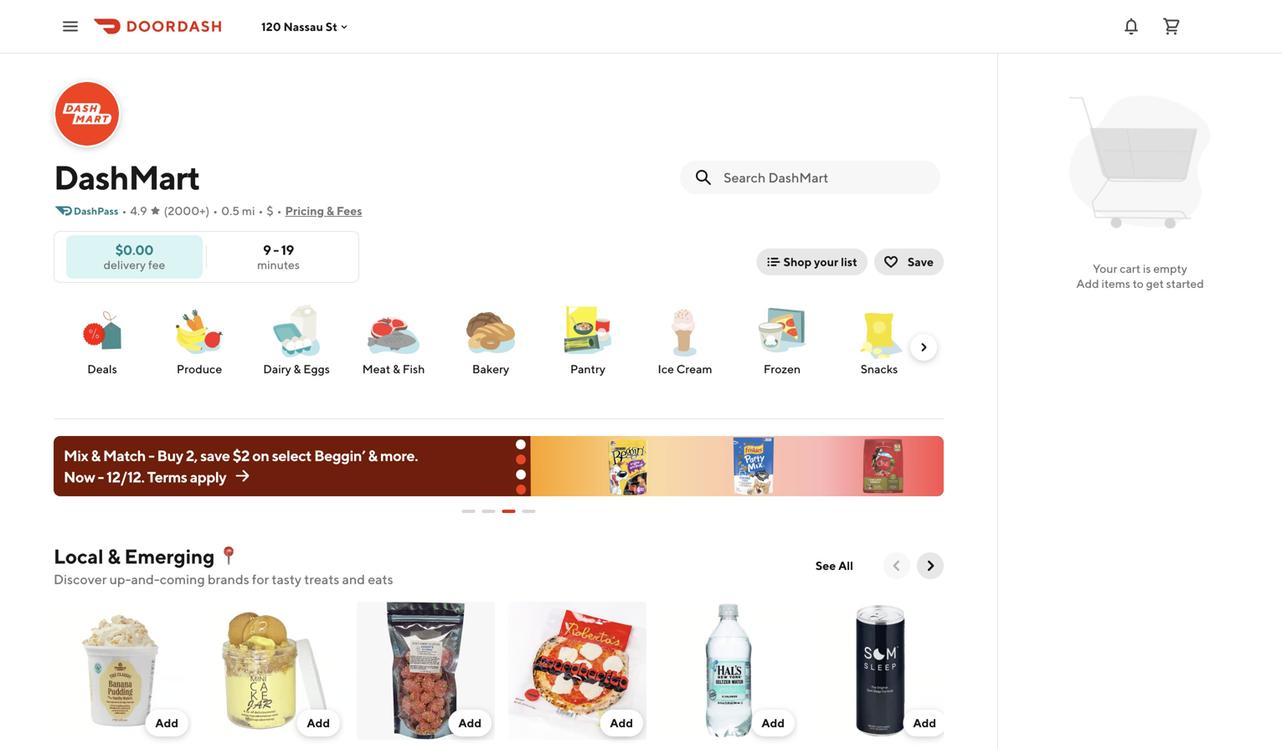 Task type: locate. For each thing, give the bounding box(es) containing it.
pantry
[[570, 362, 606, 376]]

• right $
[[277, 204, 282, 218]]

& left fees
[[327, 204, 334, 218]]

-
[[273, 242, 279, 258], [148, 447, 154, 465], [98, 468, 104, 486]]

emerging
[[124, 545, 215, 569]]

(2000+)
[[164, 204, 210, 218]]

for
[[252, 572, 269, 588]]

select
[[272, 447, 312, 465]]

apply
[[190, 468, 226, 486]]

- left buy
[[148, 447, 154, 465]]

see
[[816, 559, 836, 573]]

& right mix
[[91, 447, 100, 465]]

coming
[[160, 572, 205, 588]]

& inside local & emerging 📍 discover up-and-coming brands for tasty treats and eats
[[107, 545, 120, 569]]

• left 4.9
[[122, 204, 127, 218]]

your
[[1093, 262, 1118, 276]]

and
[[342, 572, 365, 588]]

empty
[[1154, 262, 1188, 276]]

& up up-
[[107, 545, 120, 569]]

- right 9
[[273, 242, 279, 258]]

magnolia bakery world famous banana pudding classic vanilla frozen dessert (16 oz) image
[[54, 602, 192, 740]]

frozen link
[[740, 300, 824, 379]]

minutes
[[257, 258, 300, 272]]

dairy & eggs image
[[266, 301, 327, 361]]

$0.00
[[115, 242, 153, 258]]

& for fish
[[393, 362, 400, 376]]

120 nassau st
[[261, 19, 337, 33]]

deals link
[[60, 300, 144, 379]]

discover
[[54, 572, 107, 588]]

• left $
[[258, 204, 263, 218]]

1 vertical spatial -
[[148, 447, 154, 465]]

add for magnolia bakery world famous banana pudding classic vanilla frozen dessert (16 oz) image
[[155, 717, 178, 730]]

add button
[[145, 710, 188, 737], [145, 710, 188, 737], [297, 710, 340, 737], [297, 710, 340, 737], [448, 710, 492, 737], [448, 710, 492, 737], [600, 710, 643, 737], [600, 710, 643, 737], [752, 710, 795, 737], [752, 710, 795, 737], [903, 710, 946, 737], [903, 710, 946, 737]]

meat & fish link
[[352, 300, 436, 379]]

19
[[281, 242, 294, 258]]

save button
[[874, 249, 944, 276]]

• left "0.5"
[[213, 204, 218, 218]]

meat & fish image
[[364, 301, 424, 361]]

open menu image
[[60, 16, 80, 36]]

12/12.
[[106, 468, 144, 486]]

next image
[[917, 341, 931, 354]]

& left more.
[[368, 447, 378, 465]]

&
[[327, 204, 334, 218], [294, 362, 301, 376], [393, 362, 400, 376], [91, 447, 100, 465], [368, 447, 378, 465], [107, 545, 120, 569]]

📍
[[219, 545, 239, 569]]

add
[[1076, 277, 1099, 291], [155, 717, 178, 730], [307, 717, 330, 730], [459, 717, 482, 730], [610, 717, 633, 730], [762, 717, 785, 730], [913, 717, 936, 730]]

ice cream image
[[655, 301, 715, 361]]

dairy
[[263, 362, 291, 376]]

dashmart image
[[55, 82, 119, 146]]

produce image
[[169, 301, 229, 361]]

roberta's pizza margherita pizza (9.8 oz) image
[[508, 602, 647, 740]]

to
[[1133, 277, 1144, 291]]

4 • from the left
[[277, 204, 282, 218]]

0 horizontal spatial -
[[98, 468, 104, 486]]

eats
[[368, 572, 393, 588]]

nassau
[[284, 19, 323, 33]]

- right now
[[98, 468, 104, 486]]

& left eggs
[[294, 362, 301, 376]]

produce
[[177, 362, 222, 376]]

0 items, open order cart image
[[1162, 16, 1182, 36]]

0 vertical spatial -
[[273, 242, 279, 258]]

empty retail cart image
[[1062, 84, 1219, 241]]

& for match
[[91, 447, 100, 465]]

add inside your cart is empty add items to get started
[[1076, 277, 1099, 291]]

pricing
[[285, 204, 324, 218]]

save
[[200, 447, 230, 465]]

meat
[[362, 362, 390, 376]]

& left fish
[[393, 362, 400, 376]]

120
[[261, 19, 281, 33]]

treats
[[304, 572, 340, 588]]

st
[[326, 19, 337, 33]]

9
[[263, 242, 271, 258]]

•
[[122, 204, 127, 218], [213, 204, 218, 218], [258, 204, 263, 218], [277, 204, 282, 218]]

brands
[[208, 572, 249, 588]]

see all
[[816, 559, 853, 573]]

• 0.5 mi • $ • pricing & fees
[[213, 204, 362, 218]]

ice
[[658, 362, 674, 376]]

hal's new york original sparkling seltzer water bottle (20 oz) image
[[660, 602, 798, 740]]

& for emerging
[[107, 545, 120, 569]]

4.9
[[130, 204, 147, 218]]

notification bell image
[[1122, 16, 1142, 36]]

2 horizontal spatial -
[[273, 242, 279, 258]]

$0.00 delivery fee
[[104, 242, 165, 272]]

more.
[[380, 447, 418, 465]]



Task type: vqa. For each thing, say whether or not it's contained in the screenshot.
the "Match"
yes



Task type: describe. For each thing, give the bounding box(es) containing it.
eggs
[[303, 362, 330, 376]]

cart
[[1120, 262, 1141, 276]]

pantry image
[[558, 301, 618, 361]]

on
[[252, 447, 269, 465]]

som sleep the original sleep formula can image
[[812, 602, 950, 740]]

fee
[[148, 258, 165, 272]]

list
[[841, 255, 858, 269]]

9 - 19 minutes
[[257, 242, 300, 272]]

shop your list button
[[757, 249, 868, 276]]

fish
[[403, 362, 425, 376]]

shop
[[784, 255, 812, 269]]

cream
[[677, 362, 712, 376]]

0.5
[[221, 204, 240, 218]]

- inside 9 - 19 minutes
[[273, 242, 279, 258]]

2 vertical spatial -
[[98, 468, 104, 486]]

ice cream
[[658, 362, 712, 376]]

next button of carousel image
[[922, 558, 939, 575]]

$
[[267, 204, 274, 218]]

get
[[1146, 277, 1164, 291]]

your cart is empty add items to get started
[[1076, 262, 1204, 291]]

dairy & eggs
[[263, 362, 330, 376]]

now
[[64, 468, 95, 486]]

is
[[1143, 262, 1151, 276]]

2,
[[186, 447, 198, 465]]

frozen
[[764, 362, 801, 376]]

local & emerging 📍 discover up-and-coming brands for tasty treats and eats
[[54, 545, 393, 588]]

conie's gummy clusters freeze dried candy (1.5 oz) image
[[357, 602, 495, 740]]

cupcake me mini southern banana pudding cake jar (6 oz) image
[[205, 602, 343, 740]]

up-
[[109, 572, 131, 588]]

bakery
[[472, 362, 509, 376]]

add for the conie's gummy clusters freeze dried candy (1.5 oz) image
[[459, 717, 482, 730]]

your
[[814, 255, 839, 269]]

tasty
[[272, 572, 302, 588]]

terms
[[147, 468, 187, 486]]

bakery image
[[461, 301, 521, 361]]

bakery link
[[449, 300, 533, 379]]

deals
[[87, 362, 117, 376]]

add for roberta's pizza margherita pizza (9.8 oz) image
[[610, 717, 633, 730]]

dairy & eggs link
[[255, 300, 338, 379]]

pricing & fees button
[[285, 198, 362, 224]]

120 nassau st button
[[261, 19, 351, 33]]

$2
[[233, 447, 250, 465]]

buy
[[157, 447, 183, 465]]

fees
[[337, 204, 362, 218]]

all
[[838, 559, 853, 573]]

Search DashMart search field
[[724, 168, 927, 187]]

1 • from the left
[[122, 204, 127, 218]]

started
[[1166, 277, 1204, 291]]

local
[[54, 545, 103, 569]]

match
[[103, 447, 146, 465]]

mix
[[64, 447, 88, 465]]

dashmart
[[54, 157, 200, 197]]

ice cream link
[[643, 300, 727, 379]]

dashpass
[[74, 205, 118, 217]]

beggin'
[[314, 447, 365, 465]]

save
[[908, 255, 934, 269]]

frozen image
[[752, 301, 812, 361]]

mi
[[242, 204, 255, 218]]

delivery
[[104, 258, 146, 272]]

deals image
[[72, 301, 132, 361]]

snacks link
[[838, 300, 921, 379]]

items
[[1102, 277, 1131, 291]]

produce link
[[157, 300, 241, 379]]

previous button of carousel image
[[889, 558, 905, 575]]

add for hal's new york original sparkling seltzer water bottle (20 oz) image
[[762, 717, 785, 730]]

& for eggs
[[294, 362, 301, 376]]

meat & fish
[[362, 362, 425, 376]]

snacks image
[[849, 301, 910, 361]]

and-
[[131, 572, 160, 588]]

snacks
[[861, 362, 898, 376]]

add for cupcake me mini southern banana pudding cake jar (6 oz) image
[[307, 717, 330, 730]]

shop your list
[[784, 255, 858, 269]]

see all link
[[806, 553, 864, 580]]

1 horizontal spatial -
[[148, 447, 154, 465]]

pantry link
[[546, 300, 630, 379]]

add for som sleep the original sleep formula can image
[[913, 717, 936, 730]]

mix & match - buy 2, save $2 on select beggin' & more. now - 12/12. terms apply
[[64, 447, 418, 486]]

2 • from the left
[[213, 204, 218, 218]]

3 • from the left
[[258, 204, 263, 218]]



